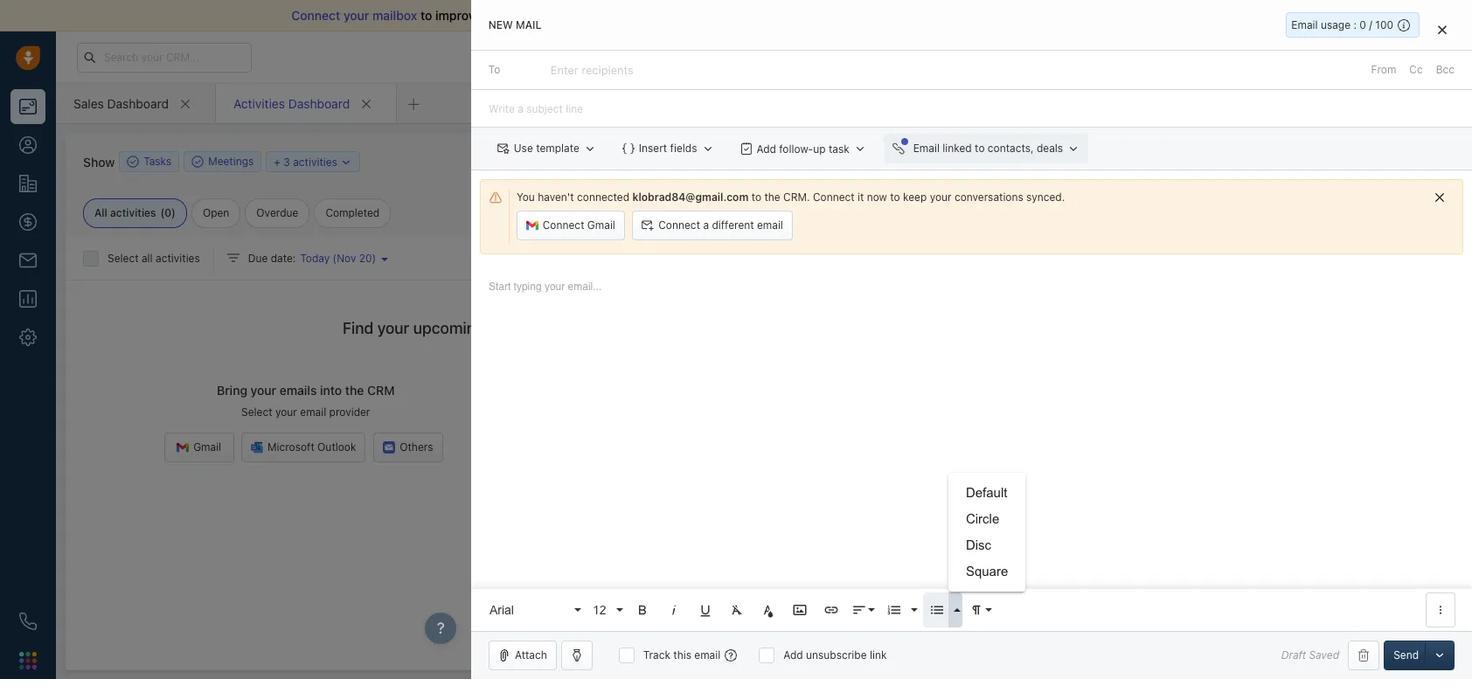 Task type: locate. For each thing, give the bounding box(es) containing it.
to inside button
[[975, 142, 985, 155]]

) right nov
[[372, 252, 376, 265]]

and left enable
[[562, 8, 584, 23]]

circle link
[[949, 506, 1026, 533]]

( up select all activities
[[160, 206, 165, 220]]

connect for connect gmail
[[543, 219, 585, 232]]

arial
[[490, 603, 514, 617]]

20
[[359, 252, 372, 265]]

bring your emails into the crm select your email provider
[[217, 383, 395, 419]]

1 horizontal spatial email
[[1292, 18, 1318, 31]]

1 vertical spatial select
[[241, 406, 273, 419]]

Enter recipients text field
[[551, 56, 637, 84]]

) left open
[[172, 206, 176, 220]]

google
[[1280, 247, 1315, 260]]

track
[[643, 649, 671, 662]]

0 horizontal spatial microsoft
[[268, 441, 315, 454]]

task left up
[[782, 155, 803, 168]]

close image
[[1439, 24, 1447, 35]]

1 vertical spatial microsoft
[[268, 441, 315, 454]]

overdue
[[257, 206, 299, 220]]

+ 3 activities link
[[274, 153, 353, 170]]

0 vertical spatial microsoft
[[1158, 247, 1205, 260]]

1 vertical spatial gmail
[[193, 441, 221, 454]]

email inside 'email linked to contacts, deals' button
[[914, 142, 940, 155]]

email right 'this'
[[695, 649, 721, 662]]

others
[[400, 441, 433, 454]]

0 vertical spatial and
[[562, 8, 584, 23]]

ends
[[1039, 51, 1061, 62]]

dashboard right 'sales'
[[107, 96, 169, 111]]

it
[[858, 191, 864, 204]]

meetings
[[536, 319, 602, 338]]

microsoft left teams
[[1158, 247, 1205, 260]]

email for email linked to contacts, deals
[[914, 142, 940, 155]]

conversations
[[955, 191, 1024, 204]]

google calendar button
[[1254, 243, 1372, 264]]

1 horizontal spatial select
[[241, 406, 273, 419]]

connect left mailbox at top left
[[292, 8, 340, 23]]

0 horizontal spatial 0
[[165, 206, 172, 220]]

0 up select all activities
[[165, 206, 172, 220]]

connect gmail button
[[517, 211, 625, 241]]

connected
[[577, 191, 630, 204]]

0 for /
[[1360, 18, 1367, 31]]

your right find
[[377, 319, 410, 338]]

gmail down bring
[[193, 441, 221, 454]]

your trial ends in 21 days
[[994, 51, 1109, 62]]

1 vertical spatial email
[[914, 142, 940, 155]]

0 vertical spatial 0
[[1360, 18, 1367, 31]]

others button
[[373, 433, 443, 463]]

your right bring
[[251, 383, 276, 398]]

to right linked
[[975, 142, 985, 155]]

2 vertical spatial activities
[[156, 252, 200, 265]]

email usage : 0 / 100
[[1292, 18, 1394, 31]]

the left crm.
[[765, 191, 781, 204]]

connect down haven't
[[543, 219, 585, 232]]

draft
[[1282, 649, 1307, 662]]

1 vertical spatial the
[[345, 383, 364, 398]]

mailbox
[[373, 8, 417, 23]]

1 horizontal spatial )
[[372, 252, 376, 265]]

follow-
[[780, 142, 814, 155]]

connect
[[292, 8, 340, 23], [813, 191, 855, 204], [543, 219, 585, 232], [659, 219, 701, 232]]

0 right :
[[1360, 18, 1367, 31]]

emails
[[280, 383, 317, 398]]

send
[[1394, 649, 1419, 662]]

the
[[765, 191, 781, 204], [345, 383, 364, 398]]

)
[[172, 206, 176, 220], [372, 252, 376, 265]]

teams
[[1208, 247, 1240, 260]]

microsoft
[[1158, 247, 1205, 260], [268, 441, 315, 454]]

email inside bring your emails into the crm select your email provider
[[300, 406, 326, 419]]

select all activities
[[108, 252, 200, 265]]

3
[[284, 155, 290, 168]]

100
[[1376, 18, 1394, 31]]

activities inside the + 3 activities link
[[293, 155, 337, 168]]

add unsubscribe link
[[784, 649, 887, 662]]

unsubscribe
[[806, 649, 867, 662]]

email left linked
[[914, 142, 940, 155]]

0 vertical spatial activities
[[293, 155, 337, 168]]

connect left a
[[659, 219, 701, 232]]

dashboard for sales dashboard
[[107, 96, 169, 111]]

1 horizontal spatial dashboard
[[288, 96, 350, 111]]

your for bring your emails into the crm select your email provider
[[251, 383, 276, 398]]

1 vertical spatial )
[[372, 252, 376, 265]]

this
[[674, 649, 692, 662]]

add for add follow-up task
[[757, 142, 777, 155]]

crm
[[367, 383, 395, 398]]

dialog
[[471, 0, 1473, 680]]

( right today
[[333, 252, 337, 265]]

insert
[[639, 142, 668, 155]]

microsoft left outlook at the left
[[268, 441, 315, 454]]

2 dashboard from the left
[[288, 96, 350, 111]]

0 horizontal spatial (
[[160, 206, 165, 220]]

select down bring
[[241, 406, 273, 419]]

dialog containing default
[[471, 0, 1473, 680]]

klobrad84@gmail.com
[[633, 191, 749, 204]]

add
[[757, 142, 777, 155], [760, 155, 779, 168], [877, 155, 896, 168], [784, 649, 803, 662]]

0 horizontal spatial )
[[172, 206, 176, 220]]

disc link
[[949, 533, 1026, 559]]

and
[[562, 8, 584, 23], [606, 319, 633, 338]]

mail
[[516, 18, 542, 31]]

email
[[713, 8, 744, 23], [757, 219, 784, 232], [300, 406, 326, 419], [695, 649, 721, 662]]

gmail down connected
[[588, 219, 616, 232]]

1 horizontal spatial microsoft
[[1158, 247, 1205, 260]]

2-
[[629, 8, 642, 23]]

to up different
[[752, 191, 762, 204]]

:
[[1354, 18, 1357, 31]]

1 dashboard from the left
[[107, 96, 169, 111]]

1 horizontal spatial the
[[765, 191, 781, 204]]

your left mailbox at top left
[[344, 8, 369, 23]]

bring
[[217, 383, 248, 398]]

today ( nov 20 )
[[300, 252, 376, 265]]

gmail
[[588, 219, 616, 232], [193, 441, 221, 454]]

1 horizontal spatial gmail
[[588, 219, 616, 232]]

0 horizontal spatial select
[[108, 252, 139, 265]]

select left all
[[108, 252, 139, 265]]

more
[[967, 155, 993, 168]]

0 horizontal spatial dashboard
[[107, 96, 169, 111]]

0 horizontal spatial task
[[782, 155, 803, 168]]

attach
[[515, 649, 547, 662]]

+ 3 activities button
[[266, 151, 361, 172]]

plans
[[1183, 50, 1210, 63]]

connect left the it at the right top
[[813, 191, 855, 204]]

0 horizontal spatial the
[[345, 383, 364, 398]]

configure widgets button
[[1186, 133, 1312, 154]]

your for connect your mailbox to improve deliverability and enable 2-way sync of email conversations.
[[344, 8, 369, 23]]

usage
[[1321, 18, 1351, 31]]

the up the provider
[[345, 383, 364, 398]]

way
[[642, 8, 665, 23]]

add for add meeting
[[877, 155, 896, 168]]

add for add task
[[760, 155, 779, 168]]

dashboard up the + 3 activities link
[[288, 96, 350, 111]]

select inside bring your emails into the crm select your email provider
[[241, 406, 273, 419]]

freshworks switcher image
[[19, 652, 37, 670]]

find
[[343, 319, 374, 338]]

contacts,
[[988, 142, 1034, 155]]

0 vertical spatial gmail
[[588, 219, 616, 232]]

and right meetings
[[606, 319, 633, 338]]

configure widgets
[[1212, 136, 1303, 150]]

1 vertical spatial 0
[[165, 206, 172, 220]]

add meeting
[[877, 155, 939, 168]]

nov
[[337, 252, 356, 265]]

email down the emails
[[300, 406, 326, 419]]

add task
[[760, 155, 803, 168]]

task right up
[[829, 142, 850, 155]]

microsoft outlook
[[268, 441, 356, 454]]

default link
[[949, 480, 1026, 506]]

0 vertical spatial email
[[1292, 18, 1318, 31]]

email down you haven't connected klobrad84@gmail.com to the crm. connect it now to keep your conversations synced.
[[757, 219, 784, 232]]

/
[[1370, 18, 1373, 31]]

you haven't connected klobrad84@gmail.com to the crm. connect it now to keep your conversations synced.
[[517, 191, 1065, 204]]

1 vertical spatial (
[[333, 252, 337, 265]]

0 horizontal spatial email
[[914, 142, 940, 155]]

email left usage
[[1292, 18, 1318, 31]]

square
[[966, 564, 1009, 579]]

draft saved
[[1282, 649, 1340, 662]]

0 horizontal spatial and
[[562, 8, 584, 23]]

email linked to contacts, deals
[[914, 142, 1064, 155]]

due
[[248, 252, 268, 265]]

task inside button
[[782, 155, 803, 168]]

upcoming
[[413, 319, 485, 338]]

1 horizontal spatial 0
[[1360, 18, 1367, 31]]

sync
[[668, 8, 695, 23]]

1 vertical spatial and
[[606, 319, 633, 338]]

bcc
[[1437, 63, 1455, 76]]

microsoft outlook button
[[241, 433, 366, 463]]

0 vertical spatial select
[[108, 252, 139, 265]]

tasks,
[[489, 319, 532, 338]]

saved
[[1310, 649, 1340, 662]]

application
[[471, 263, 1473, 631]]

0 vertical spatial )
[[172, 206, 176, 220]]



Task type: describe. For each thing, give the bounding box(es) containing it.
activities for 3
[[293, 155, 337, 168]]

date:
[[271, 252, 296, 265]]

of
[[698, 8, 710, 23]]

microsoft for microsoft teams
[[1158, 247, 1205, 260]]

microsoft teams button
[[1132, 243, 1249, 264]]

your
[[994, 51, 1016, 62]]

connect a different email button
[[633, 211, 793, 241]]

a
[[704, 219, 709, 232]]

down image
[[340, 156, 353, 168]]

) for today ( nov 20 )
[[372, 252, 376, 265]]

linked
[[943, 142, 972, 155]]

arial button
[[484, 593, 583, 628]]

enable
[[587, 8, 626, 23]]

+
[[274, 155, 281, 168]]

fields
[[671, 142, 698, 155]]

1 horizontal spatial (
[[333, 252, 337, 265]]

21
[[1075, 51, 1085, 62]]

keep
[[903, 191, 927, 204]]

phone element
[[10, 604, 45, 639]]

email right of
[[713, 8, 744, 23]]

from
[[1372, 63, 1397, 76]]

meeting
[[899, 155, 939, 168]]

you
[[517, 191, 535, 204]]

0 horizontal spatial gmail
[[193, 441, 221, 454]]

add task button
[[729, 147, 812, 177]]

link
[[870, 649, 887, 662]]

activities for all
[[156, 252, 200, 265]]

dashboard for activities dashboard
[[288, 96, 350, 111]]

12
[[593, 603, 606, 617]]

activities dashboard
[[233, 96, 350, 111]]

to
[[489, 63, 501, 76]]

default
[[966, 485, 1008, 500]]

Search your CRM... text field
[[77, 42, 252, 72]]

calendar
[[1318, 247, 1363, 260]]

new
[[489, 18, 513, 31]]

square link
[[949, 559, 1026, 585]]

connect for connect your mailbox to improve deliverability and enable 2-way sync of email conversations.
[[292, 8, 340, 23]]

to right mailbox at top left
[[421, 8, 432, 23]]

tasks
[[144, 155, 172, 168]]

+ 3 activities
[[274, 155, 337, 168]]

Write a subject line text field
[[471, 90, 1473, 127]]

google calendar
[[1280, 247, 1363, 260]]

explore plans
[[1142, 50, 1210, 63]]

use template
[[514, 142, 580, 155]]

add for add unsubscribe link
[[784, 649, 803, 662]]

conversations.
[[747, 8, 832, 23]]

improve
[[436, 8, 482, 23]]

1 vertical spatial activities
[[110, 206, 156, 220]]

the inside bring your emails into the crm select your email provider
[[345, 383, 364, 398]]

add meeting button
[[846, 147, 949, 177]]

your down the emails
[[275, 406, 297, 419]]

completed
[[326, 206, 380, 220]]

circle
[[966, 512, 1000, 526]]

open
[[203, 206, 229, 220]]

connect a different email
[[659, 219, 784, 232]]

1 horizontal spatial and
[[606, 319, 633, 338]]

all
[[142, 252, 153, 265]]

haven't
[[538, 191, 574, 204]]

0 vertical spatial the
[[765, 191, 781, 204]]

email linked to contacts, deals button
[[884, 134, 1089, 164]]

zoom
[[1086, 247, 1115, 260]]

0 for )
[[165, 206, 172, 220]]

days
[[1088, 51, 1109, 62]]

0 vertical spatial (
[[160, 206, 165, 220]]

1 horizontal spatial task
[[829, 142, 850, 155]]

here.
[[714, 319, 750, 338]]

in
[[1064, 51, 1072, 62]]

synced.
[[1027, 191, 1065, 204]]

connect for connect a different email
[[659, 219, 701, 232]]

use template button
[[489, 134, 605, 164]]

insert fields
[[639, 142, 698, 155]]

) for all activities ( 0 )
[[172, 206, 176, 220]]

gmail button
[[164, 433, 234, 463]]

phone image
[[19, 613, 37, 631]]

deliverability
[[485, 8, 559, 23]]

deals
[[1037, 142, 1064, 155]]

paragraph format image
[[969, 603, 985, 618]]

your for find your upcoming tasks, meetings and reminders here.
[[377, 319, 410, 338]]

application containing default
[[471, 263, 1473, 631]]

email inside connect a different email button
[[757, 219, 784, 232]]

connect gmail
[[543, 219, 616, 232]]

your right keep
[[930, 191, 952, 204]]

email image
[[1300, 50, 1312, 65]]

more misc image
[[1433, 603, 1449, 618]]

explore plans link
[[1133, 46, 1220, 67]]

meetings
[[208, 155, 254, 168]]

track this email
[[643, 649, 721, 662]]

due date:
[[248, 252, 296, 265]]

email for email usage : 0 / 100
[[1292, 18, 1318, 31]]

reminders
[[637, 319, 710, 338]]

connect your mailbox link
[[292, 8, 421, 23]]

explore
[[1142, 50, 1180, 63]]

trial
[[1018, 51, 1036, 62]]

crm.
[[784, 191, 810, 204]]

12 button
[[587, 593, 625, 628]]

configure
[[1212, 136, 1261, 150]]

activities
[[233, 96, 285, 111]]

to right now
[[891, 191, 900, 204]]

today
[[300, 252, 330, 265]]

my calendar
[[1062, 179, 1133, 194]]

different
[[712, 219, 755, 232]]

all
[[94, 206, 107, 220]]

microsoft for microsoft outlook
[[268, 441, 315, 454]]



Task type: vqa. For each thing, say whether or not it's contained in the screenshot.
Tasks at the top of the page
yes



